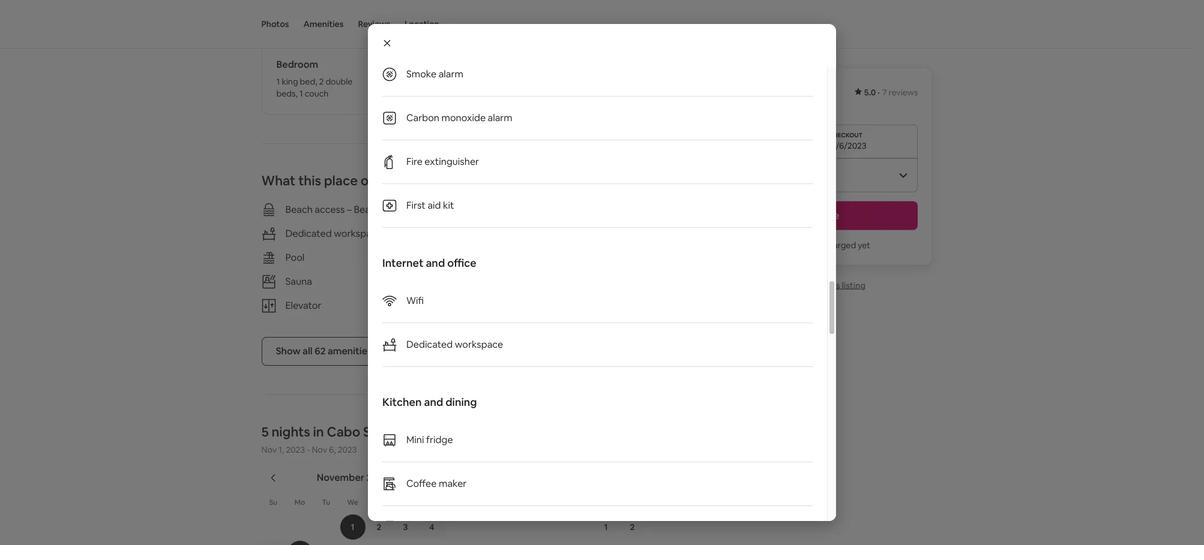 Task type: vqa. For each thing, say whether or not it's contained in the screenshot.
rightmost caicos
no



Task type: describe. For each thing, give the bounding box(es) containing it.
bedroom 1 king bed, 2 double beds, 1 couch
[[276, 58, 353, 99]]

1 horizontal spatial alarm
[[488, 112, 513, 124]]

office
[[447, 256, 477, 270]]

2 th from the left
[[576, 499, 585, 508]]

photos button
[[261, 0, 289, 48]]

kitchen
[[382, 396, 422, 409]]

double
[[326, 76, 353, 87]]

–
[[347, 204, 352, 216]]

parking
[[508, 228, 541, 240]]

reserve button
[[725, 202, 918, 231]]

0 horizontal spatial 2023
[[286, 445, 305, 456]]

2 mo from the left
[[496, 499, 506, 508]]

listing
[[842, 280, 866, 291]]

what
[[261, 173, 296, 189]]

2 fr from the left
[[603, 499, 610, 508]]

show all 62 amenities button
[[261, 338, 386, 366]]

reviews
[[889, 87, 918, 98]]

5
[[261, 424, 269, 441]]

2 tu from the left
[[523, 499, 532, 508]]

1 sa from the left
[[428, 499, 436, 508]]

november
[[317, 472, 364, 485]]

7
[[882, 87, 887, 98]]

first
[[406, 199, 426, 212]]

fire extinguisher
[[406, 155, 479, 168]]

5.0
[[864, 87, 876, 98]]

6,
[[329, 445, 336, 456]]

report this listing
[[796, 280, 866, 291]]

in
[[313, 424, 324, 441]]

dedicated inside the what this place offers dialog
[[406, 339, 453, 351]]

first aid kit
[[406, 199, 454, 212]]

premises
[[557, 228, 597, 240]]

$718
[[725, 82, 753, 99]]

aid
[[428, 199, 441, 212]]

2 nov from the left
[[312, 445, 327, 456]]

1 1 button from the left
[[340, 515, 366, 541]]

beachfront
[[354, 204, 403, 216]]

1 2 button from the left
[[366, 515, 392, 541]]

amenities
[[328, 345, 372, 358]]

beds,
[[276, 88, 298, 99]]

kitchen and dining
[[382, 396, 477, 409]]

what this place offers
[[261, 173, 397, 189]]

0 vertical spatial dedicated
[[285, 228, 332, 240]]

location button
[[405, 0, 439, 48]]

maker
[[439, 478, 467, 491]]

bed,
[[300, 76, 317, 87]]

smoke alarm
[[406, 68, 463, 80]]

2 su from the left
[[470, 499, 479, 508]]

reviews
[[358, 19, 390, 29]]

and for kitchen
[[424, 396, 443, 409]]

cabo
[[327, 424, 360, 441]]

1 su from the left
[[269, 499, 278, 508]]

all
[[303, 345, 313, 358]]

reserve
[[803, 210, 840, 222]]

reviews button
[[358, 0, 390, 48]]

free
[[486, 228, 506, 240]]

place
[[324, 173, 358, 189]]

you won't be charged yet
[[772, 240, 871, 251]]

report
[[796, 280, 824, 291]]

yet
[[858, 240, 871, 251]]

kit
[[443, 199, 454, 212]]

5 nights in cabo san lucas nov 1, 2023 - nov 6, 2023
[[261, 424, 424, 456]]

2 2 button from the left
[[619, 515, 646, 541]]

pool
[[285, 252, 305, 264]]

extinguisher
[[425, 155, 479, 168]]

2023 inside the calendar application
[[366, 472, 389, 485]]

1 tu from the left
[[322, 499, 330, 508]]

amenities button
[[303, 0, 344, 48]]

fridge
[[426, 434, 453, 447]]

sauna
[[285, 276, 312, 288]]

bedroom
[[276, 58, 318, 71]]

-
[[307, 445, 310, 456]]

2 1 button from the left
[[593, 515, 619, 541]]

monoxide
[[442, 112, 486, 124]]

photos
[[261, 19, 289, 29]]

mini fridge
[[406, 434, 453, 447]]

1 we from the left
[[347, 499, 358, 508]]

beach
[[285, 204, 313, 216]]

1 nov from the left
[[261, 445, 277, 456]]

smoke
[[406, 68, 437, 80]]

beach access – beachfront
[[285, 204, 403, 216]]

lucas
[[389, 424, 424, 441]]

coffee
[[406, 478, 437, 491]]

what this place offers dialog
[[368, 20, 836, 546]]



Task type: locate. For each thing, give the bounding box(es) containing it.
this left listing
[[826, 280, 840, 291]]

alarm right "monoxide"
[[488, 112, 513, 124]]

charged
[[824, 240, 856, 251]]

wifi
[[406, 295, 424, 307]]

alarm
[[439, 68, 463, 80], [488, 112, 513, 124]]

62
[[315, 345, 326, 358]]

this for report
[[826, 280, 840, 291]]

1 horizontal spatial th
[[576, 499, 585, 508]]

location
[[405, 19, 439, 29]]

1 horizontal spatial this
[[826, 280, 840, 291]]

1 horizontal spatial su
[[470, 499, 479, 508]]

elevator
[[285, 300, 321, 312]]

this up beach
[[298, 173, 321, 189]]

3
[[403, 523, 408, 533]]

dedicated down beach
[[285, 228, 332, 240]]

tu
[[322, 499, 330, 508], [523, 499, 532, 508]]

carbon monoxide alarm
[[406, 112, 513, 124]]

su
[[269, 499, 278, 508], [470, 499, 479, 508]]

3 button
[[392, 515, 419, 541]]

mini
[[406, 434, 424, 447]]

dedicated workspace down access
[[285, 228, 382, 240]]

sa
[[428, 499, 436, 508], [629, 499, 637, 508]]

fire
[[406, 155, 423, 168]]

1 horizontal spatial tu
[[523, 499, 532, 508]]

0 horizontal spatial tu
[[322, 499, 330, 508]]

we
[[347, 499, 358, 508], [548, 499, 559, 508]]

0 vertical spatial alarm
[[439, 68, 463, 80]]

0 horizontal spatial dedicated
[[285, 228, 332, 240]]

1 horizontal spatial fr
[[603, 499, 610, 508]]

show all 62 amenities
[[276, 345, 372, 358]]

this for what
[[298, 173, 321, 189]]

0 horizontal spatial we
[[347, 499, 358, 508]]

4
[[429, 523, 434, 533]]

11/6/2023
[[829, 140, 867, 151]]

5.0 · 7 reviews
[[864, 87, 918, 98]]

nights
[[272, 424, 310, 441]]

0 horizontal spatial mo
[[295, 499, 305, 508]]

0 vertical spatial dedicated workspace
[[285, 228, 382, 240]]

show
[[276, 345, 301, 358]]

1 vertical spatial and
[[424, 396, 443, 409]]

alarm right smoke
[[439, 68, 463, 80]]

1 vertical spatial alarm
[[488, 112, 513, 124]]

0 horizontal spatial 2
[[319, 76, 324, 87]]

dedicated
[[285, 228, 332, 240], [406, 339, 453, 351]]

coffee maker
[[406, 478, 467, 491]]

0 horizontal spatial sa
[[428, 499, 436, 508]]

2023 right 6, on the left of the page
[[338, 445, 357, 456]]

2 sa from the left
[[629, 499, 637, 508]]

this
[[298, 173, 321, 189], [826, 280, 840, 291]]

1 mo from the left
[[295, 499, 305, 508]]

internet and office
[[382, 256, 477, 270]]

offers
[[361, 173, 397, 189]]

2 inside 'bedroom 1 king bed, 2 double beds, 1 couch'
[[319, 76, 324, 87]]

0 vertical spatial workspace
[[334, 228, 382, 240]]

nov
[[261, 445, 277, 456], [312, 445, 327, 456]]

nov left the 1,
[[261, 445, 277, 456]]

1 horizontal spatial dedicated workspace
[[406, 339, 503, 351]]

1 horizontal spatial 2
[[377, 523, 382, 533]]

1 horizontal spatial mo
[[496, 499, 506, 508]]

and left the dining
[[424, 396, 443, 409]]

won't
[[789, 240, 810, 251]]

internet
[[382, 256, 424, 270]]

2
[[319, 76, 324, 87], [377, 523, 382, 533], [630, 523, 635, 533]]

0 horizontal spatial nov
[[261, 445, 277, 456]]

·
[[878, 87, 880, 98]]

1 vertical spatial dedicated
[[406, 339, 453, 351]]

1,
[[279, 445, 284, 456]]

and
[[426, 256, 445, 270], [424, 396, 443, 409]]

1 horizontal spatial 1 button
[[593, 515, 619, 541]]

0 vertical spatial and
[[426, 256, 445, 270]]

november 2023
[[317, 472, 389, 485]]

2 horizontal spatial 2023
[[366, 472, 389, 485]]

dedicated workspace
[[285, 228, 382, 240], [406, 339, 503, 351]]

workspace inside the what this place offers dialog
[[455, 339, 503, 351]]

1
[[276, 76, 280, 87], [300, 88, 303, 99], [351, 523, 355, 533], [604, 523, 608, 533]]

fr
[[402, 499, 409, 508], [603, 499, 610, 508]]

report this listing button
[[777, 280, 866, 291]]

2023 right november at bottom
[[366, 472, 389, 485]]

be
[[812, 240, 822, 251]]

1 vertical spatial dedicated workspace
[[406, 339, 503, 351]]

amenities
[[303, 19, 344, 29]]

1 horizontal spatial sa
[[629, 499, 637, 508]]

on
[[543, 228, 555, 240]]

free parking on premises
[[486, 228, 597, 240]]

dining
[[446, 396, 477, 409]]

carbon
[[406, 112, 439, 124]]

0 horizontal spatial dedicated workspace
[[285, 228, 382, 240]]

access
[[315, 204, 345, 216]]

11/1/2023
[[732, 140, 769, 151]]

2023 left the -
[[286, 445, 305, 456]]

calendar application
[[247, 460, 1057, 546]]

0 horizontal spatial fr
[[402, 499, 409, 508]]

couch
[[305, 88, 329, 99]]

2 horizontal spatial 2
[[630, 523, 635, 533]]

1 vertical spatial workspace
[[455, 339, 503, 351]]

2 we from the left
[[548, 499, 559, 508]]

1 th from the left
[[375, 499, 384, 508]]

san
[[363, 424, 386, 441]]

1 vertical spatial this
[[826, 280, 840, 291]]

0 horizontal spatial this
[[298, 173, 321, 189]]

1 horizontal spatial 2 button
[[619, 515, 646, 541]]

1 horizontal spatial we
[[548, 499, 559, 508]]

0 horizontal spatial 2 button
[[366, 515, 392, 541]]

1 horizontal spatial nov
[[312, 445, 327, 456]]

king
[[282, 76, 298, 87]]

1 horizontal spatial 2023
[[338, 445, 357, 456]]

4 button
[[419, 515, 445, 541]]

and for internet
[[426, 256, 445, 270]]

0 horizontal spatial alarm
[[439, 68, 463, 80]]

1 horizontal spatial workspace
[[455, 339, 503, 351]]

1 fr from the left
[[402, 499, 409, 508]]

0 horizontal spatial workspace
[[334, 228, 382, 240]]

nov right the -
[[312, 445, 327, 456]]

you
[[772, 240, 787, 251]]

0 horizontal spatial th
[[375, 499, 384, 508]]

2023
[[286, 445, 305, 456], [338, 445, 357, 456], [366, 472, 389, 485]]

and left office
[[426, 256, 445, 270]]

0 vertical spatial this
[[298, 173, 321, 189]]

workspace
[[334, 228, 382, 240], [455, 339, 503, 351]]

dedicated workspace up the dining
[[406, 339, 503, 351]]

0 horizontal spatial su
[[269, 499, 278, 508]]

0 horizontal spatial 1 button
[[340, 515, 366, 541]]

dedicated workspace inside the what this place offers dialog
[[406, 339, 503, 351]]

dedicated down the "wifi" at the left bottom of page
[[406, 339, 453, 351]]

1 horizontal spatial dedicated
[[406, 339, 453, 351]]



